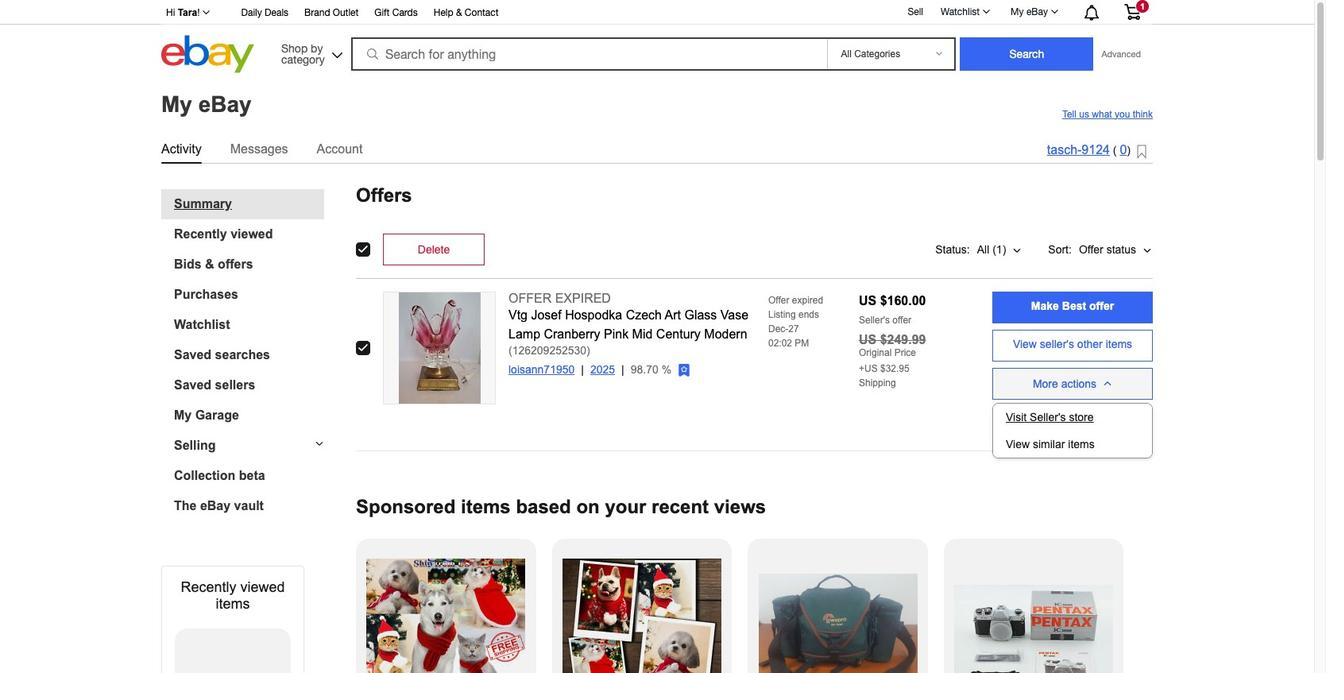 Task type: locate. For each thing, give the bounding box(es) containing it.
ebay for my ebay link
[[1027, 6, 1049, 17]]

0 vertical spatial offer
[[1079, 243, 1104, 256]]

selling button
[[161, 438, 324, 453]]

offer inside us $160.00 seller's offer us $249.99 original price +us $32.95 shipping
[[893, 314, 912, 326]]

offer left status
[[1079, 243, 1104, 256]]

0 vertical spatial watchlist link
[[932, 2, 998, 21]]

+us
[[859, 363, 878, 374]]

0 vertical spatial seller's
[[859, 314, 890, 326]]

more
[[1033, 377, 1059, 390]]

offers
[[218, 257, 253, 271]]

seller's
[[859, 314, 890, 326], [1030, 411, 1067, 423]]

0
[[1120, 143, 1128, 157]]

us $160.00 seller's offer us $249.99 original price +us $32.95 shipping
[[859, 294, 927, 388]]

1 vertical spatial saved
[[174, 378, 212, 392]]

actions
[[1062, 377, 1097, 390]]

$32.95
[[881, 363, 910, 374]]

recently for recently viewed items
[[181, 579, 237, 595]]

0 vertical spatial watchlist
[[941, 6, 980, 17]]

watchlist down purchases
[[174, 318, 230, 331]]

)
[[1128, 144, 1131, 157], [587, 344, 590, 357]]

gift cards link
[[375, 5, 418, 22]]

add note
[[1049, 419, 1094, 432]]

2 vertical spatial ebay
[[200, 499, 231, 512]]

shop
[[281, 42, 308, 54]]

0 horizontal spatial seller's
[[859, 314, 890, 326]]

0 horizontal spatial watchlist
[[174, 318, 230, 331]]

0 vertical spatial my
[[1011, 6, 1024, 17]]

( down lamp
[[509, 344, 512, 357]]

) inside offer expired vtg josef hospodka czech art glass vase lamp cranberry pink mid century modern ( 126209252530 )
[[587, 344, 590, 357]]

ebay
[[1027, 6, 1049, 17], [198, 92, 252, 117], [200, 499, 231, 512]]

the
[[174, 499, 197, 512]]

0 horizontal spatial (
[[509, 344, 512, 357]]

seller's inside us $160.00 seller's offer us $249.99 original price +us $32.95 shipping
[[859, 314, 890, 326]]

sort: offer status
[[1049, 243, 1137, 256]]

josef
[[531, 308, 562, 322]]

based
[[516, 496, 571, 517]]

view seller's other items
[[1013, 338, 1133, 351]]

other
[[1078, 338, 1103, 351]]

1 horizontal spatial &
[[456, 7, 462, 18]]

us up the original
[[859, 333, 877, 346]]

view down visit
[[1006, 438, 1030, 450]]

& right bids
[[205, 257, 214, 271]]

None submit
[[961, 37, 1094, 71]]

0 vertical spatial viewed
[[231, 227, 273, 240]]

my garage link
[[174, 408, 324, 423]]

make best offer
[[1032, 300, 1115, 312]]

items
[[1106, 338, 1133, 351], [1069, 438, 1095, 450], [461, 496, 511, 517], [216, 596, 250, 612]]

deals
[[265, 7, 289, 18]]

0 vertical spatial view
[[1013, 338, 1037, 351]]

watchlist link right sell
[[932, 2, 998, 21]]

sell
[[908, 6, 924, 17]]

bids
[[174, 257, 202, 271]]

0 vertical spatial (
[[1114, 144, 1117, 157]]

us left the $160.00
[[859, 294, 877, 307]]

offer right best
[[1090, 300, 1115, 312]]

1 vertical spatial us
[[859, 333, 877, 346]]

1 vertical spatial (
[[509, 344, 512, 357]]

) down cranberry on the left of the page
[[587, 344, 590, 357]]

offer up $249.99
[[893, 314, 912, 326]]

& right help
[[456, 7, 462, 18]]

loisann71950
[[509, 363, 575, 376]]

seller's
[[1040, 338, 1075, 351]]

items inside recently viewed items
[[216, 596, 250, 612]]

my ebay link
[[1003, 2, 1066, 21]]

) left make this page your my ebay homepage image
[[1128, 144, 1131, 157]]

tell us what you think link
[[1063, 109, 1154, 120]]

0 vertical spatial my ebay
[[1011, 6, 1049, 17]]

tasch-
[[1048, 143, 1082, 157]]

shop by category banner
[[157, 0, 1154, 77]]

recently inside recently viewed items
[[181, 579, 237, 595]]

make best offer link
[[993, 291, 1154, 323]]

watchlist right sell
[[941, 6, 980, 17]]

saved up the "my garage"
[[174, 378, 212, 392]]

my garage
[[174, 408, 239, 422]]

1 vertical spatial viewed
[[240, 579, 285, 595]]

1 horizontal spatial watchlist link
[[932, 2, 998, 21]]

modern
[[705, 327, 748, 341]]

watchlist link down purchases link
[[174, 318, 324, 332]]

2 vertical spatial my
[[174, 408, 192, 422]]

0 vertical spatial recently
[[174, 227, 227, 240]]

2 saved from the top
[[174, 378, 212, 392]]

0 horizontal spatial )
[[587, 344, 590, 357]]

0 vertical spatial us
[[859, 294, 877, 307]]

hi
[[166, 7, 175, 18]]

& inside account "navigation"
[[456, 7, 462, 18]]

1 horizontal spatial (
[[1114, 144, 1117, 157]]

expired
[[792, 295, 824, 306]]

1 saved from the top
[[174, 348, 212, 361]]

status: all (1)
[[936, 243, 1007, 256]]

1 horizontal spatial my ebay
[[1011, 6, 1049, 17]]

purchases link
[[174, 287, 324, 302]]

0 vertical spatial )
[[1128, 144, 1131, 157]]

mid
[[632, 327, 653, 341]]

view left seller's
[[1013, 338, 1037, 351]]

recently viewed link
[[174, 227, 324, 241]]

( inside offer expired vtg josef hospodka czech art glass vase lamp cranberry pink mid century modern ( 126209252530 )
[[509, 344, 512, 357]]

ebay inside my ebay link
[[1027, 6, 1049, 17]]

more actions button
[[993, 368, 1154, 399]]

viewed
[[231, 227, 273, 240], [240, 579, 285, 595]]

account navigation
[[157, 0, 1154, 25]]

tell us what you think
[[1063, 109, 1154, 120]]

tasch-9124 link
[[1048, 143, 1111, 157]]

1 horizontal spatial watchlist
[[941, 6, 980, 17]]

view for view seller's other items
[[1013, 338, 1037, 351]]

viewed for recently viewed items
[[240, 579, 285, 595]]

1 vertical spatial offer
[[893, 314, 912, 326]]

0 horizontal spatial &
[[205, 257, 214, 271]]

1 horizontal spatial )
[[1128, 144, 1131, 157]]

1 vertical spatial watchlist link
[[174, 318, 324, 332]]

collection beta link
[[174, 469, 324, 483]]

1 vertical spatial view
[[1006, 438, 1030, 450]]

1 vertical spatial ebay
[[198, 92, 252, 117]]

collection
[[174, 469, 236, 482]]

view for view similar items
[[1006, 438, 1030, 450]]

account link
[[317, 139, 363, 159]]

my inside account "navigation"
[[1011, 6, 1024, 17]]

1
[[1141, 2, 1146, 11]]

expired
[[555, 291, 611, 305]]

0 vertical spatial saved
[[174, 348, 212, 361]]

ebay inside the ebay vault link
[[200, 499, 231, 512]]

1 vertical spatial my ebay
[[161, 92, 252, 117]]

saved sellers
[[174, 378, 255, 392]]

1 horizontal spatial seller's
[[1030, 411, 1067, 423]]

0 horizontal spatial my ebay
[[161, 92, 252, 117]]

( left "0" link
[[1114, 144, 1117, 157]]

you
[[1115, 109, 1131, 120]]

help
[[434, 7, 454, 18]]

view seller's other items link
[[993, 330, 1154, 361]]

loisann71950 link
[[509, 363, 591, 376]]

1 vertical spatial )
[[587, 344, 590, 357]]

1 vertical spatial offer
[[769, 295, 790, 306]]

bids & offers
[[174, 257, 253, 271]]

0 vertical spatial offer
[[1090, 300, 1115, 312]]

& inside my ebay main content
[[205, 257, 214, 271]]

visit
[[1006, 411, 1027, 423]]

offer inside offer expired listing ends dec-27 02:02 pm
[[769, 295, 790, 306]]

0 vertical spatial ebay
[[1027, 6, 1049, 17]]

sellers
[[215, 378, 255, 392]]

0 vertical spatial &
[[456, 7, 462, 18]]

saved up saved sellers
[[174, 348, 212, 361]]

vtg josef hospodka czech art glass vase lamp cranberry pink mid century modern image
[[399, 292, 481, 403]]

0 horizontal spatial offer
[[893, 314, 912, 326]]

category
[[281, 53, 325, 66]]

1 horizontal spatial offer
[[1079, 243, 1104, 256]]

offers
[[356, 184, 412, 206]]

recently viewed
[[174, 227, 273, 240]]

original
[[859, 347, 892, 358]]

on
[[577, 496, 600, 517]]

views
[[714, 496, 766, 517]]

visit seller's store
[[1006, 411, 1094, 423]]

viewed inside recently viewed items
[[240, 579, 285, 595]]

(
[[1114, 144, 1117, 157], [509, 344, 512, 357]]

1 vertical spatial &
[[205, 257, 214, 271]]

saved
[[174, 348, 212, 361], [174, 378, 212, 392]]

1 vertical spatial recently
[[181, 579, 237, 595]]

offer up listing
[[769, 295, 790, 306]]

searches
[[215, 348, 270, 361]]

all
[[978, 243, 990, 256]]

0 horizontal spatial offer
[[769, 295, 790, 306]]

tara
[[178, 7, 197, 18]]

ebay for the ebay vault link
[[200, 499, 231, 512]]

1 vertical spatial my
[[161, 92, 192, 117]]

1 vertical spatial watchlist
[[174, 318, 230, 331]]



Task type: vqa. For each thing, say whether or not it's contained in the screenshot.
the bottommost an
no



Task type: describe. For each thing, give the bounding box(es) containing it.
price
[[895, 347, 917, 358]]

recent
[[652, 496, 709, 517]]

none submit inside shop by category banner
[[961, 37, 1094, 71]]

make this page your my ebay homepage image
[[1138, 144, 1147, 159]]

think
[[1133, 109, 1154, 120]]

& for contact
[[456, 7, 462, 18]]

status
[[1107, 243, 1137, 256]]

watchlist inside account "navigation"
[[941, 6, 980, 17]]

02:02
[[769, 337, 793, 349]]

pm
[[795, 337, 810, 349]]

( inside tasch-9124 ( 0 )
[[1114, 144, 1117, 157]]

my ebay inside account "navigation"
[[1011, 6, 1049, 17]]

status:
[[936, 243, 970, 256]]

my ebay main content
[[6, 77, 1309, 673]]

!
[[197, 7, 200, 18]]

activity link
[[161, 139, 202, 159]]

add note button
[[993, 406, 1154, 438]]

27
[[789, 323, 799, 334]]

collection beta
[[174, 469, 265, 482]]

shop by category
[[281, 42, 325, 66]]

pink
[[604, 327, 629, 341]]

vase
[[721, 308, 749, 322]]

garage
[[195, 408, 239, 422]]

sponsored
[[356, 496, 456, 517]]

delete
[[418, 243, 450, 256]]

store
[[1070, 411, 1094, 423]]

ends
[[799, 309, 820, 320]]

saved for saved searches
[[174, 348, 212, 361]]

century
[[657, 327, 701, 341]]

messages
[[230, 142, 288, 155]]

offer expired listing ends dec-27 02:02 pm
[[769, 295, 824, 349]]

hospodka
[[565, 308, 623, 322]]

& for offers
[[205, 257, 214, 271]]

glass
[[685, 308, 717, 322]]

viewed for recently viewed
[[231, 227, 273, 240]]

view similar items
[[1006, 438, 1095, 450]]

saved searches
[[174, 348, 270, 361]]

cranberry
[[544, 327, 601, 341]]

summary
[[174, 197, 232, 210]]

tell
[[1063, 109, 1077, 120]]

dec-
[[769, 323, 789, 334]]

view similar items link
[[994, 430, 1153, 458]]

hi tara !
[[166, 7, 200, 18]]

1 us from the top
[[859, 294, 877, 307]]

visit seller's store link
[[994, 403, 1153, 430]]

all (1) button
[[977, 233, 1023, 265]]

what
[[1093, 109, 1113, 120]]

help & contact
[[434, 7, 499, 18]]

saved searches link
[[174, 348, 324, 362]]

(1)
[[993, 243, 1007, 256]]

recently for recently viewed
[[174, 227, 227, 240]]

recently viewed items
[[181, 579, 285, 612]]

my for my ebay link
[[1011, 6, 1024, 17]]

) inside tasch-9124 ( 0 )
[[1128, 144, 1131, 157]]

$160.00
[[881, 294, 927, 307]]

%
[[662, 363, 672, 376]]

my for my garage link
[[174, 408, 192, 422]]

your
[[605, 496, 647, 517]]

saved for saved sellers
[[174, 378, 212, 392]]

2025 link
[[591, 363, 631, 376]]

brand
[[305, 7, 330, 18]]

0 horizontal spatial watchlist link
[[174, 318, 324, 332]]

messages link
[[230, 139, 288, 159]]

98.70
[[631, 363, 659, 376]]

daily deals link
[[241, 5, 289, 22]]

selling
[[174, 438, 216, 452]]

gift
[[375, 7, 390, 18]]

1 horizontal spatial offer
[[1090, 300, 1115, 312]]

note
[[1072, 419, 1094, 432]]

2 us from the top
[[859, 333, 877, 346]]

make
[[1032, 300, 1060, 312]]

listing
[[769, 309, 796, 320]]

the ebay vault
[[174, 499, 264, 512]]

more actions
[[1033, 377, 1097, 390]]

purchases
[[174, 287, 238, 301]]

the ebay vault link
[[174, 499, 324, 513]]

watchlist inside my ebay main content
[[174, 318, 230, 331]]

gift cards
[[375, 7, 418, 18]]

1 link
[[1115, 0, 1151, 23]]

daily
[[241, 7, 262, 18]]

lamp
[[509, 327, 541, 341]]

my ebay inside main content
[[161, 92, 252, 117]]

contact
[[465, 7, 499, 18]]

126209252530
[[512, 344, 587, 357]]

beta
[[239, 469, 265, 482]]

account
[[317, 142, 363, 155]]

Search for anything text field
[[354, 39, 825, 69]]

us
[[1080, 109, 1090, 120]]

$249.99
[[881, 333, 927, 346]]

1 vertical spatial seller's
[[1030, 411, 1067, 423]]

vtg
[[509, 308, 528, 322]]



